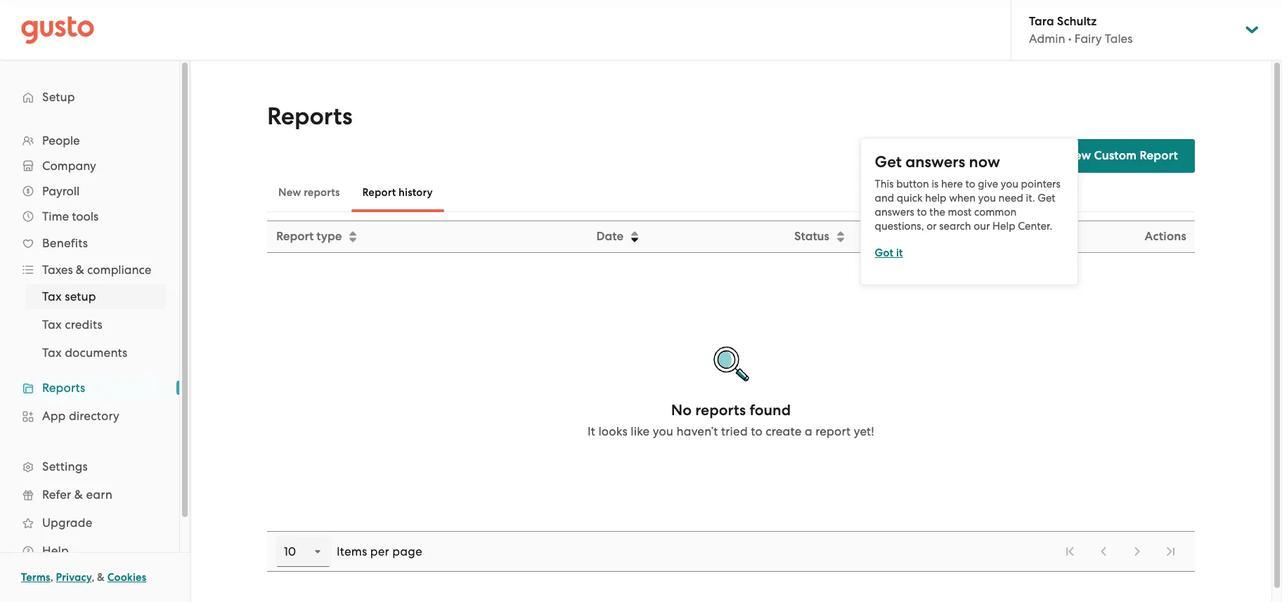 Task type: vqa. For each thing, say whether or not it's contained in the screenshot.
common in the right of the page
yes



Task type: locate. For each thing, give the bounding box(es) containing it.
, down help link
[[92, 571, 94, 584]]

and
[[875, 192, 894, 204]]

3 tax from the top
[[42, 346, 62, 360]]

new left custom
[[1065, 148, 1091, 163]]

1 horizontal spatial new
[[1065, 148, 1091, 163]]

report history
[[362, 186, 433, 199]]

you down give
[[978, 192, 996, 204]]

help inside get answers now this button is here to give you pointers and quick help when you need it. get answers to the most common questions, or search our help center.
[[992, 220, 1015, 232]]

benefits link
[[14, 231, 165, 256]]

faqs
[[986, 149, 1014, 163]]

0 vertical spatial help
[[992, 220, 1015, 232]]

2 tax from the top
[[42, 318, 62, 332]]

get
[[875, 152, 902, 171], [1038, 192, 1055, 204]]

date
[[596, 229, 624, 244]]

1 vertical spatial new
[[278, 186, 301, 199]]

this
[[875, 177, 894, 190]]

list for gusto navigation element
[[0, 128, 179, 565]]

schultz
[[1057, 14, 1097, 29]]

reports
[[304, 186, 340, 199], [695, 401, 746, 420]]

you up need
[[1001, 177, 1018, 190]]

reports inside button
[[304, 186, 340, 199]]

new up the report type
[[278, 186, 301, 199]]

list inside report history table element
[[1054, 536, 1186, 567]]

1 , from the left
[[50, 571, 53, 584]]

terms link
[[21, 571, 50, 584]]

you right like
[[653, 425, 673, 439]]

1 vertical spatial &
[[74, 488, 83, 502]]

0 vertical spatial to
[[965, 177, 975, 190]]

report right custom
[[1140, 148, 1178, 163]]

1 horizontal spatial report
[[362, 186, 396, 199]]

report inside tab list
[[362, 186, 396, 199]]

to right tried
[[751, 425, 763, 439]]

1 horizontal spatial reports
[[267, 102, 353, 131]]

questions,
[[875, 220, 924, 232]]

1 vertical spatial get
[[1038, 192, 1055, 204]]

type
[[317, 229, 342, 244]]

need
[[999, 192, 1023, 204]]

time tools
[[42, 209, 99, 224]]

& inside dropdown button
[[76, 263, 84, 277]]

0 horizontal spatial reports
[[42, 381, 85, 395]]

setup
[[42, 90, 75, 104]]

0 horizontal spatial new
[[278, 186, 301, 199]]

1 horizontal spatial to
[[917, 206, 927, 218]]

no
[[671, 401, 692, 420]]

report inside 'tab panel'
[[276, 229, 314, 244]]

help inside gusto navigation element
[[42, 544, 69, 558]]

tales
[[1105, 32, 1133, 46]]

0 vertical spatial report
[[1140, 148, 1178, 163]]

0 vertical spatial you
[[1001, 177, 1018, 190]]

new inside button
[[278, 186, 301, 199]]

report
[[815, 425, 851, 439]]

0 horizontal spatial you
[[653, 425, 673, 439]]

1 horizontal spatial ,
[[92, 571, 94, 584]]

1 tax from the top
[[42, 290, 62, 304]]

terms
[[21, 571, 50, 584]]

answers up 'questions,'
[[875, 206, 914, 218]]

help down common
[[992, 220, 1015, 232]]

report for type
[[276, 229, 314, 244]]

2 vertical spatial tax
[[42, 346, 62, 360]]

1 vertical spatial to
[[917, 206, 927, 218]]

0 vertical spatial &
[[76, 263, 84, 277]]

1 horizontal spatial you
[[978, 192, 996, 204]]

settings link
[[14, 454, 165, 479]]

is
[[932, 177, 939, 190]]

tax credits link
[[25, 312, 165, 337]]

tax down taxes
[[42, 290, 62, 304]]

found
[[750, 401, 791, 420]]

2 horizontal spatial to
[[965, 177, 975, 190]]

2 , from the left
[[92, 571, 94, 584]]

reports inside gusto navigation element
[[42, 381, 85, 395]]

reports inside no reports found it looks like you haven't tried to create a report yet!
[[695, 401, 746, 420]]

reports up tried
[[695, 401, 746, 420]]

settings
[[42, 460, 88, 474]]

0 horizontal spatial report
[[276, 229, 314, 244]]

1 horizontal spatial reports
[[695, 401, 746, 420]]

list
[[0, 128, 179, 565], [0, 283, 179, 367], [1054, 536, 1186, 567]]

date button
[[588, 222, 784, 252]]

0 vertical spatial get
[[875, 152, 902, 171]]

to inside no reports found it looks like you haven't tried to create a report yet!
[[751, 425, 763, 439]]

1 vertical spatial reports
[[695, 401, 746, 420]]

got it
[[875, 246, 903, 259]]

1 vertical spatial you
[[978, 192, 996, 204]]

1 horizontal spatial get
[[1038, 192, 1055, 204]]

get down pointers
[[1038, 192, 1055, 204]]

& left earn at the left bottom of the page
[[74, 488, 83, 502]]

2 horizontal spatial report
[[1140, 148, 1178, 163]]

reports
[[267, 102, 353, 131], [42, 381, 85, 395]]

0 vertical spatial new
[[1065, 148, 1091, 163]]

list containing people
[[0, 128, 179, 565]]

help link
[[14, 538, 165, 564]]

app directory
[[42, 409, 120, 423]]

&
[[76, 263, 84, 277], [74, 488, 83, 502], [97, 571, 105, 584]]

people
[[42, 134, 80, 148]]

report type button
[[268, 222, 587, 252]]

1 vertical spatial help
[[42, 544, 69, 558]]

search
[[939, 220, 971, 232]]

tax
[[42, 290, 62, 304], [42, 318, 62, 332], [42, 346, 62, 360]]

tax setup
[[42, 290, 96, 304]]

report left history
[[362, 186, 396, 199]]

0 horizontal spatial reports
[[304, 186, 340, 199]]

1 horizontal spatial help
[[992, 220, 1015, 232]]

reports up type
[[304, 186, 340, 199]]

tax for tax documents
[[42, 346, 62, 360]]

tax down tax credits
[[42, 346, 62, 360]]

new
[[1065, 148, 1091, 163], [278, 186, 301, 199]]

0 horizontal spatial to
[[751, 425, 763, 439]]

2 vertical spatial to
[[751, 425, 763, 439]]

0 horizontal spatial ,
[[50, 571, 53, 584]]

help down upgrade
[[42, 544, 69, 558]]

fairy
[[1075, 32, 1102, 46]]

0 vertical spatial tax
[[42, 290, 62, 304]]

0 vertical spatial reports
[[304, 186, 340, 199]]

home image
[[21, 16, 94, 44]]

1 vertical spatial reports
[[42, 381, 85, 395]]

& right taxes
[[76, 263, 84, 277]]

report history table element
[[267, 531, 1195, 572]]

credits
[[65, 318, 102, 332]]

you inside no reports found it looks like you haven't tried to create a report yet!
[[653, 425, 673, 439]]

taxes & compliance
[[42, 263, 151, 277]]

2 horizontal spatial you
[[1001, 177, 1018, 190]]

setup
[[65, 290, 96, 304]]

& left cookies
[[97, 571, 105, 584]]

payroll button
[[14, 179, 165, 204]]

to
[[965, 177, 975, 190], [917, 206, 927, 218], [751, 425, 763, 439]]

help
[[992, 220, 1015, 232], [42, 544, 69, 558]]

1 vertical spatial report
[[362, 186, 396, 199]]

answers up is
[[905, 152, 965, 171]]

get up this
[[875, 152, 902, 171]]

reports for new
[[304, 186, 340, 199]]

, left privacy link
[[50, 571, 53, 584]]

tax left credits
[[42, 318, 62, 332]]

status
[[794, 229, 829, 244]]

refer & earn link
[[14, 482, 165, 507]]

gusto navigation element
[[0, 60, 179, 588]]

to left the the
[[917, 206, 927, 218]]

a
[[805, 425, 812, 439]]

,
[[50, 571, 53, 584], [92, 571, 94, 584]]

upgrade link
[[14, 510, 165, 536]]

2 vertical spatial you
[[653, 425, 673, 439]]

taxes & compliance button
[[14, 257, 165, 283]]

the
[[929, 206, 945, 218]]

2 vertical spatial report
[[276, 229, 314, 244]]

pointers
[[1021, 177, 1060, 190]]

tax for tax credits
[[42, 318, 62, 332]]

0 vertical spatial reports
[[267, 102, 353, 131]]

new reports button
[[267, 176, 351, 209]]

report left type
[[276, 229, 314, 244]]

to up the when at the right top
[[965, 177, 975, 190]]

common
[[974, 206, 1017, 218]]

tax documents link
[[25, 340, 165, 365]]

here
[[941, 177, 963, 190]]

report
[[1140, 148, 1178, 163], [362, 186, 396, 199], [276, 229, 314, 244]]

answers
[[905, 152, 965, 171], [875, 206, 914, 218]]

or
[[927, 220, 937, 232]]

button
[[896, 177, 929, 190]]

0 horizontal spatial help
[[42, 544, 69, 558]]

tax setup link
[[25, 284, 165, 309]]

1 vertical spatial tax
[[42, 318, 62, 332]]

upgrade
[[42, 516, 92, 530]]

directory
[[69, 409, 120, 423]]



Task type: describe. For each thing, give the bounding box(es) containing it.
page
[[392, 545, 422, 559]]

new for new reports
[[278, 186, 301, 199]]

new for new custom report
[[1065, 148, 1091, 163]]

terms , privacy , & cookies
[[21, 571, 146, 584]]

privacy link
[[56, 571, 92, 584]]

tara
[[1029, 14, 1054, 29]]

taxes
[[42, 263, 73, 277]]

payroll
[[42, 184, 80, 198]]

report history tab panel
[[267, 221, 1195, 572]]

report type
[[276, 229, 342, 244]]

got it button
[[875, 244, 903, 261]]

looks
[[598, 425, 628, 439]]

history
[[399, 186, 433, 199]]

reports for no
[[695, 401, 746, 420]]

& for compliance
[[76, 263, 84, 277]]

& for earn
[[74, 488, 83, 502]]

earn
[[86, 488, 112, 502]]

privacy
[[56, 571, 92, 584]]

faqs button
[[969, 148, 1014, 165]]

like
[[631, 425, 650, 439]]

custom
[[1094, 148, 1137, 163]]

reports link
[[14, 375, 165, 401]]

report history button
[[351, 176, 444, 209]]

haven't
[[676, 425, 718, 439]]

refer
[[42, 488, 71, 502]]

tax documents
[[42, 346, 128, 360]]

items
[[337, 545, 367, 559]]

list containing tax setup
[[0, 283, 179, 367]]

tools
[[72, 209, 99, 224]]

status button
[[786, 222, 1008, 252]]

quick
[[897, 192, 923, 204]]

app directory link
[[14, 403, 165, 429]]

documents
[[65, 346, 128, 360]]

give
[[978, 177, 998, 190]]

tara schultz admin • fairy tales
[[1029, 14, 1133, 46]]

app
[[42, 409, 66, 423]]

list for report history table element
[[1054, 536, 1186, 567]]

new custom report link
[[1031, 139, 1195, 173]]

admin
[[1029, 32, 1065, 46]]

tried
[[721, 425, 748, 439]]

cookies
[[107, 571, 146, 584]]

0 vertical spatial answers
[[905, 152, 965, 171]]

time
[[42, 209, 69, 224]]

create
[[766, 425, 802, 439]]

tax for tax setup
[[42, 290, 62, 304]]

get answers now this button is here to give you pointers and quick help when you need it. get answers to the most common questions, or search our help center.
[[875, 152, 1060, 232]]

new reports
[[278, 186, 340, 199]]

people button
[[14, 128, 165, 153]]

compliance
[[87, 263, 151, 277]]

reports tab list
[[267, 173, 1195, 212]]

2 vertical spatial &
[[97, 571, 105, 584]]

•
[[1068, 32, 1072, 46]]

refer & earn
[[42, 488, 112, 502]]

items per page
[[337, 545, 422, 559]]

our
[[974, 220, 990, 232]]

per
[[370, 545, 389, 559]]

tax credits
[[42, 318, 102, 332]]

new custom report
[[1065, 148, 1178, 163]]

0 horizontal spatial get
[[875, 152, 902, 171]]

most
[[948, 206, 972, 218]]

cookies button
[[107, 569, 146, 586]]

setup link
[[14, 84, 165, 110]]

it
[[588, 425, 595, 439]]

actions
[[1145, 229, 1186, 244]]

when
[[949, 192, 976, 204]]

now
[[969, 152, 1000, 171]]

it
[[896, 246, 903, 259]]

company button
[[14, 153, 165, 179]]

yet!
[[854, 425, 874, 439]]

report for history
[[362, 186, 396, 199]]

it.
[[1026, 192, 1035, 204]]

got
[[875, 246, 894, 259]]

no reports found it looks like you haven't tried to create a report yet!
[[588, 401, 874, 439]]

company
[[42, 159, 96, 173]]

time tools button
[[14, 204, 165, 229]]

benefits
[[42, 236, 88, 250]]

1 vertical spatial answers
[[875, 206, 914, 218]]

help
[[925, 192, 946, 204]]



